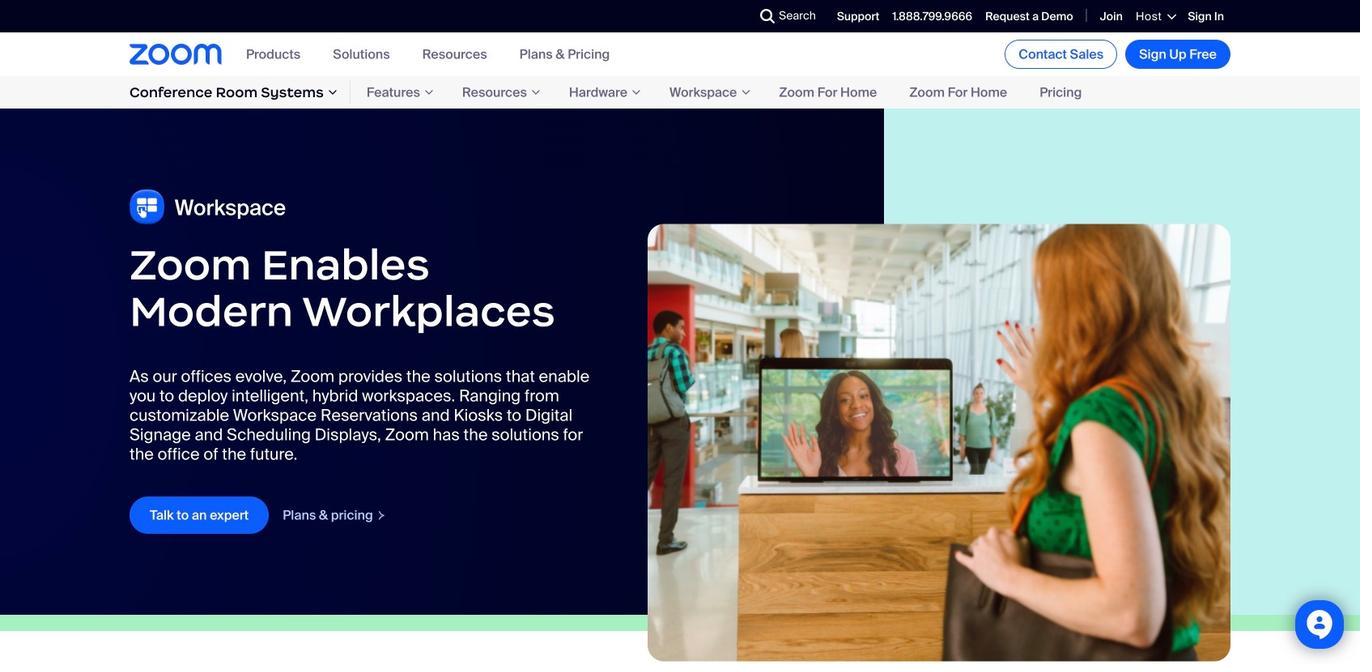 Task type: describe. For each thing, give the bounding box(es) containing it.
workspace icon image
[[130, 190, 287, 225]]



Task type: locate. For each thing, give the bounding box(es) containing it.
zoom logo image
[[130, 44, 222, 65]]

search image
[[761, 9, 775, 23], [761, 9, 775, 23]]

None search field
[[702, 3, 765, 29]]



Task type: vqa. For each thing, say whether or not it's contained in the screenshot.
Resources
no



